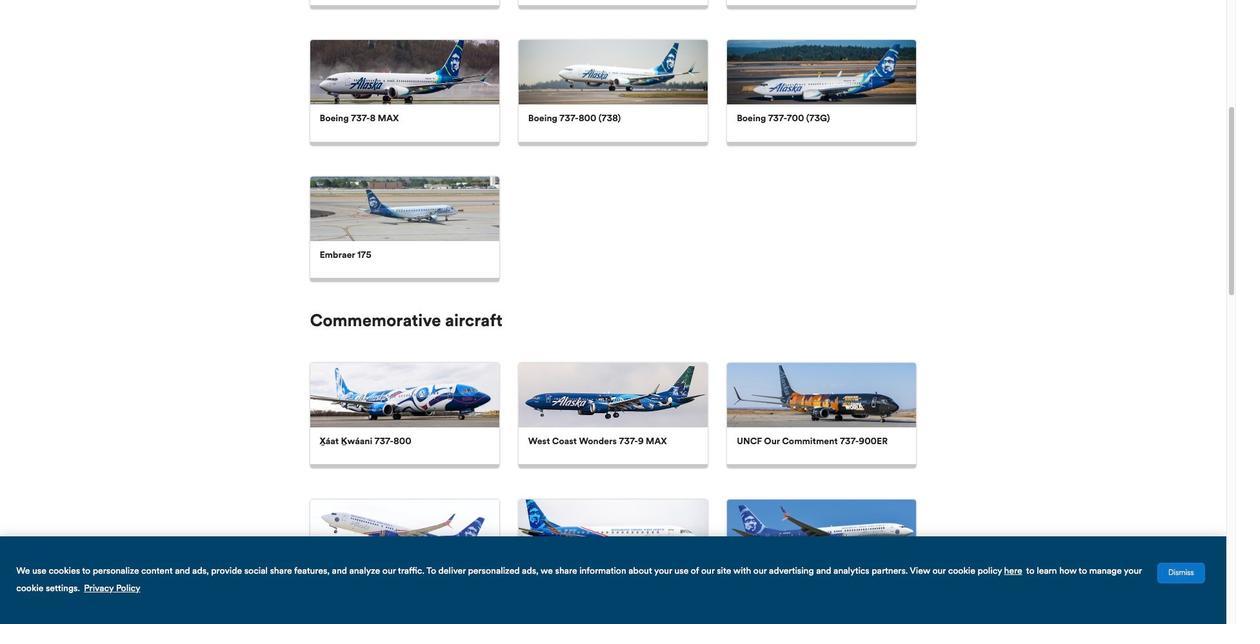 Task type: locate. For each thing, give the bounding box(es) containing it.
cookieconsent dialog
[[0, 537, 1227, 625]]



Task type: vqa. For each thing, say whether or not it's contained in the screenshot.
first row from the bottom
no



Task type: describe. For each thing, give the bounding box(es) containing it.
boeing 737-900er honoring those who serves plane element
[[727, 500, 916, 564]]

boeing 737-8 max plane element
[[310, 40, 499, 105]]

boeing 737-800 (738) plane element
[[519, 40, 708, 105]]

boeing 737-700 (73g) plane element
[[727, 40, 916, 105]]

uncf livery our commitment - alaska airlines element
[[727, 363, 916, 427]]

salmon livery 737-800 plane element
[[310, 363, 499, 427]]

honoring those who serve boeing 737-800 element
[[310, 500, 499, 564]]

honoring those who serve embraer 175 element
[[519, 500, 708, 564]]

west coast wonders livery element
[[519, 363, 708, 427]]

embraer 175 plane element
[[310, 176, 499, 241]]



